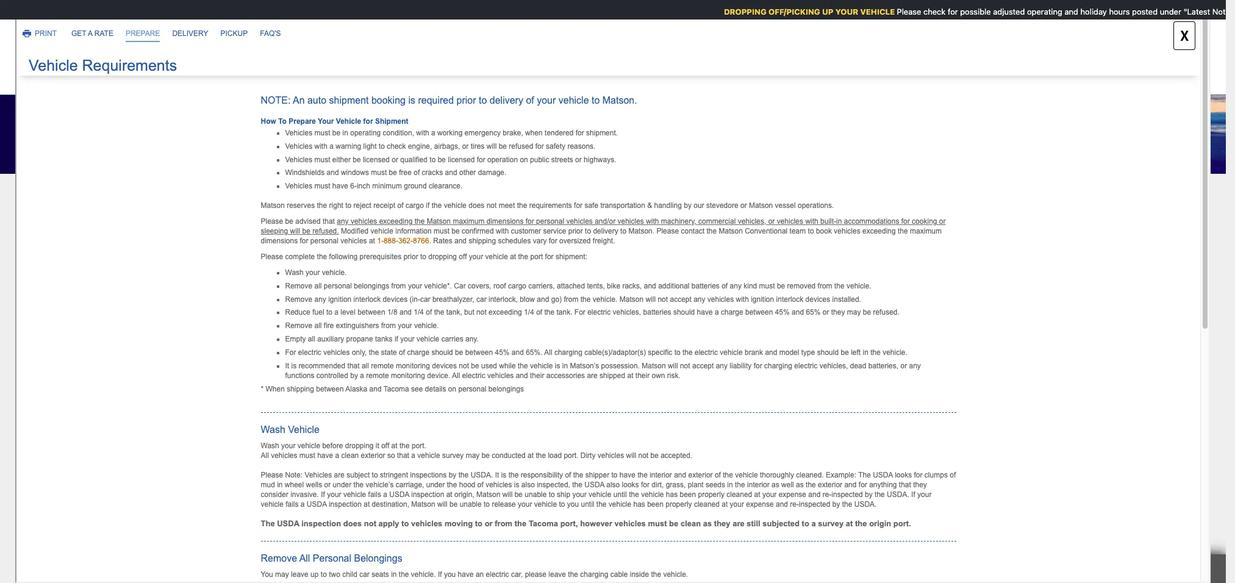 Task type: describe. For each thing, give the bounding box(es) containing it.
check
[[918, 7, 941, 16]]

pay
[[467, 559, 483, 573]]

booking
[[478, 209, 577, 246]]

rate link
[[289, 552, 329, 581]]

hawaii,
[[460, 253, 494, 267]]

online
[[394, 209, 473, 246]]

and left our
[[532, 271, 549, 285]]

2 as from the left
[[476, 382, 486, 396]]

our
[[552, 271, 567, 285]]

holiday
[[1076, 7, 1102, 16]]

1 vertical spatial for
[[282, 301, 295, 315]]

treat
[[420, 271, 442, 285]]

proud
[[704, 253, 732, 267]]

1 horizontal spatial shipping
[[353, 382, 392, 396]]

1 vertical spatial terms
[[610, 330, 638, 344]]

top menu navigation
[[550, 64, 992, 89]]

your left auto.
[[779, 382, 800, 396]]

your right the treat
[[444, 271, 465, 285]]

for for vehicle
[[943, 7, 953, 16]]

carefully
[[490, 271, 529, 285]]

auto for book
[[290, 527, 317, 544]]

summary link
[[392, 552, 456, 581]]

my for book
[[270, 527, 287, 544]]

1 - from the left
[[395, 271, 399, 285]]

how
[[235, 358, 261, 375]]

1 vertical spatial guam/micronesia
[[393, 301, 474, 315]]

2 is from the left
[[694, 253, 702, 267]]

a
[[432, 484, 436, 494]]

notifica
[[1207, 7, 1236, 16]]

blue matson logo with ocean, shipping, truck, rail and logistics written beneath it. image
[[235, 42, 406, 92]]

or
[[528, 253, 538, 267]]

how it works
[[235, 358, 311, 375]]

1 vertical spatial please
[[525, 382, 555, 396]]

1 vertical spatial lading
[[576, 330, 608, 344]]

and left alaska, on the left bottom
[[358, 330, 376, 344]]

review
[[557, 382, 588, 396]]

frequent,
[[812, 253, 854, 267]]

dropping off/picking up your vehicle please check for possible adjusted operating and holiday hours posted under "latest notifica
[[719, 7, 1236, 16]]

guam/micronesia inside shipping your vehicle between the mainland and hawaii, alaska or guam/micronesia                                         is easy! matson is proud to offer the most frequent, dependable service in the                                         trade. we're the auto shipping specialists -- we treat your auto carefully and                                         our people are professionals.
[[540, 253, 621, 267]]

and left holiday
[[1060, 7, 1073, 16]]

community
[[863, 70, 911, 80]]

1 vertical spatial shipping link
[[330, 552, 390, 581]]

makes
[[321, 382, 351, 396]]

shipping between tacoma and alaska, click here for matson's alaska bill of lading terms and conditions
[[235, 330, 710, 344]]

4.
[[515, 382, 523, 396]]

vehicle
[[301, 253, 334, 267]]

matson inside top menu navigation
[[577, 70, 608, 80]]

click here for matson's hawaii and guam/micronesia bill of lading terms and conditions
[[235, 301, 638, 315]]

your down alaska, on the left bottom
[[395, 382, 415, 396]]

contact
[[947, 70, 979, 80]]

car shipped by matson to hawaii at beach during sunset. image
[[0, 0, 1227, 174]]

contact us link
[[929, 64, 992, 89]]

before
[[707, 382, 737, 396]]

shipping your vehicle between the mainland and hawaii, alaska or guam/micronesia                                         is easy! matson is proud to offer the most frequent, dependable service in the                                         trade. we're the auto shipping specialists -- we treat your auto carefully and                                         our people are professionals.
[[235, 253, 1004, 285]]

matson inside shipping your vehicle between the mainland and hawaii, alaska or guam/micronesia                                         is easy! matson is proud to offer the most frequent, dependable service in the                                         trade. we're the auto shipping specialists -- we treat your auto carefully and                                         our people are professionals.
[[659, 253, 692, 267]]

2 - from the left
[[399, 271, 402, 285]]

ship
[[235, 209, 288, 246]]

dependable
[[857, 253, 912, 267]]

logistics link
[[699, 64, 771, 89]]

easy!
[[633, 253, 656, 267]]

it
[[264, 358, 272, 375]]

get a rate
[[417, 484, 455, 494]]

about
[[550, 70, 575, 80]]

0 horizontal spatial lading
[[505, 301, 536, 315]]

1 vertical spatial rate
[[298, 559, 319, 573]]

2 horizontal spatial auto
[[467, 271, 488, 285]]

possible
[[955, 7, 986, 16]]

instructions
[[651, 382, 705, 396]]

hawaii
[[340, 301, 371, 315]]

click here link
[[413, 330, 457, 344]]

your left vehicle
[[278, 253, 299, 267]]

latest notifications button
[[780, 189, 929, 208]]

0 vertical spatial shipping link
[[626, 64, 699, 89]]

service
[[914, 253, 946, 267]]

works
[[275, 358, 311, 375]]

auto for ship
[[333, 209, 389, 246]]

1-
[[488, 382, 497, 396]]

0 horizontal spatial auto
[[280, 271, 301, 285]]

people
[[569, 271, 601, 285]]

adjusted
[[988, 7, 1020, 16]]

latest notifications
[[780, 189, 914, 208]]

pay                                                 method
[[467, 559, 521, 573]]

prepare link
[[232, 552, 287, 581]]

0 horizontal spatial between
[[278, 330, 318, 344]]

0 horizontal spatial of
[[494, 301, 503, 315]]

click
[[413, 330, 434, 344]]

we're
[[235, 271, 261, 285]]

trade.
[[976, 253, 1004, 267]]

between inside shipping your vehicle between the mainland and hawaii, alaska or guam/micronesia                                         is easy! matson is proud to offer the most frequent, dependable service in the                                         trade. we're the auto shipping specialists -- we treat your auto carefully and                                         our people are professionals.
[[336, 253, 376, 267]]

for for alaska,
[[459, 330, 472, 344]]

0 horizontal spatial terms
[[538, 301, 566, 315]]

and up instructions
[[640, 330, 658, 344]]

2-
[[497, 382, 506, 396]]

confirmation
[[541, 559, 602, 573]]

auto.
[[802, 382, 826, 396]]

preparation
[[525, 484, 571, 494]]

community link
[[844, 64, 929, 89]]



Task type: locate. For each thing, give the bounding box(es) containing it.
investors link
[[771, 64, 844, 89]]

my
[[294, 209, 328, 246], [270, 527, 287, 544]]

1 is from the left
[[623, 253, 631, 267]]

conditions
[[588, 301, 638, 315], [660, 330, 710, 344]]

0 horizontal spatial auto
[[290, 527, 317, 544]]

hours
[[1104, 7, 1125, 16]]

of up review
[[565, 330, 574, 344]]

in
[[948, 253, 957, 267]]

my for ship
[[294, 209, 328, 246]]

0 vertical spatial please
[[892, 7, 916, 16]]

time?
[[257, 382, 283, 396]]

x
[[1181, 26, 1189, 45]]

latest
[[780, 189, 821, 208]]

auto up 'rate' link
[[290, 527, 317, 544]]

method
[[486, 559, 521, 573]]

0 horizontal spatial matson
[[285, 382, 318, 396]]

1 horizontal spatial bill
[[548, 330, 563, 344]]

get
[[417, 484, 430, 494]]

shipping inside top menu navigation
[[644, 70, 681, 80]]

2 vertical spatial for
[[459, 330, 472, 344]]

guam/micronesia up click here link
[[393, 301, 474, 315]]

matson
[[577, 70, 608, 80], [659, 253, 692, 267], [285, 382, 318, 396]]

terms down are
[[610, 330, 638, 344]]

main content
[[52, 174, 1227, 583]]

lading down carefully
[[505, 301, 536, 315]]

rate right a
[[438, 484, 455, 494]]

0 vertical spatial lading
[[505, 301, 536, 315]]

shipping inside shipping your vehicle between the mainland and hawaii, alaska or guam/micronesia                                         is easy! matson is proud to offer the most frequent, dependable service in the                                         trade. we're the auto shipping specialists -- we treat your auto carefully and                                         our people are professionals.
[[235, 253, 276, 267]]

the right offer
[[769, 253, 784, 267]]

matson down works
[[285, 382, 318, 396]]

up
[[817, 7, 828, 16]]

0 vertical spatial guam/micronesia
[[540, 253, 621, 267]]

the right in
[[959, 253, 974, 267]]

and up the treat
[[440, 253, 458, 267]]

bill up review
[[548, 330, 563, 344]]

1 horizontal spatial of
[[565, 330, 574, 344]]

1 horizontal spatial auto
[[333, 209, 389, 246]]

book
[[238, 527, 268, 544]]

1 horizontal spatial shipping link
[[626, 64, 699, 89]]

1 horizontal spatial conditions
[[660, 330, 710, 344]]

summary
[[401, 559, 446, 573]]

1 vertical spatial of
[[565, 330, 574, 344]]

1 vertical spatial bill
[[548, 330, 563, 344]]

my right the book
[[270, 527, 287, 544]]

confirmation link
[[532, 552, 612, 581]]

offer
[[746, 253, 767, 267]]

1 horizontal spatial for
[[459, 330, 472, 344]]

about matson link
[[550, 64, 626, 89]]

terms down our
[[538, 301, 566, 315]]

shipping down vehicle
[[304, 271, 343, 285]]

1 vertical spatial shipping
[[353, 382, 392, 396]]

0 vertical spatial between
[[336, 253, 376, 267]]

my up vehicle
[[294, 209, 328, 246]]

2 vertical spatial matson
[[285, 382, 318, 396]]

auto up specialists
[[333, 209, 389, 246]]

0 horizontal spatial guam/micronesia
[[393, 301, 474, 315]]

guam/micronesia up people
[[540, 253, 621, 267]]

matson's
[[474, 330, 514, 344]]

0 vertical spatial auto
[[333, 209, 389, 246]]

1 horizontal spatial please
[[892, 7, 916, 16]]

click here link
[[235, 301, 282, 315]]

0 horizontal spatial conditions
[[588, 301, 638, 315]]

2 horizontal spatial for
[[943, 7, 953, 16]]

dropping
[[719, 7, 761, 16]]

please left check
[[892, 7, 916, 16]]

and down people
[[569, 301, 586, 315]]

your
[[278, 253, 299, 267], [444, 271, 465, 285], [395, 382, 415, 396], [779, 382, 800, 396]]

specialists
[[346, 271, 393, 285]]

first
[[235, 382, 255, 396]]

1 vertical spatial auto
[[290, 527, 317, 544]]

is left easy!
[[623, 253, 631, 267]]

3
[[653, 434, 667, 471]]

1 horizontal spatial as
[[476, 382, 486, 396]]

posted
[[1127, 7, 1153, 16]]

lading
[[505, 301, 536, 315], [576, 330, 608, 344]]

1 horizontal spatial auto
[[418, 382, 439, 396]]

0 vertical spatial shipping
[[304, 271, 343, 285]]

1
[[429, 434, 443, 471]]

0 vertical spatial bill
[[477, 301, 491, 315]]

1 horizontal spatial here
[[436, 330, 457, 344]]

most
[[787, 253, 810, 267]]

for left matson's
[[282, 301, 295, 315]]

1 horizontal spatial my
[[294, 209, 328, 246]]

Search search field
[[870, 34, 992, 50]]

matson's
[[297, 301, 338, 315]]

bill
[[477, 301, 491, 315], [548, 330, 563, 344]]

1 vertical spatial my
[[270, 527, 287, 544]]

click
[[235, 301, 257, 315]]

bill up the matson's at the left of page
[[477, 301, 491, 315]]

0 vertical spatial terms
[[538, 301, 566, 315]]

between up specialists
[[336, 253, 376, 267]]

first time? matson makes shipping your auto as easy as 1-2-3-4. please review the                                                   shipping instructions before booking your auto.
[[235, 382, 826, 396]]

1 horizontal spatial rate
[[438, 484, 455, 494]]

x button
[[1174, 21, 1196, 50]]

2 horizontal spatial matson
[[659, 253, 692, 267]]

0 horizontal spatial for
[[282, 301, 295, 315]]

main content containing ship my auto online booking
[[52, 174, 1227, 583]]

we
[[404, 271, 418, 285]]

conditions up instructions
[[660, 330, 710, 344]]

shipping inside shipping your vehicle between the mainland and hawaii, alaska or guam/micronesia                                         is easy! matson is proud to offer the most frequent, dependable service in the                                         trade. we're the auto shipping specialists -- we treat your auto carefully and                                         our people are professionals.
[[304, 271, 343, 285]]

please right 4.
[[525, 382, 555, 396]]

us
[[981, 70, 992, 80]]

alaska inside shipping your vehicle between the mainland and hawaii, alaska or guam/micronesia                                         is easy! matson is proud to offer the most frequent, dependable service in the                                         trade. we're the auto shipping specialists -- we treat your auto carefully and                                         our people are professionals.
[[496, 253, 526, 267]]

delivery
[[644, 484, 676, 494]]

vehicle
[[855, 7, 890, 16]]

alaska,
[[378, 330, 411, 344]]

tacoma
[[320, 330, 356, 344]]

of up the matson's at the left of page
[[494, 301, 503, 315]]

1 vertical spatial here
[[436, 330, 457, 344]]

auto down vehicle
[[280, 271, 301, 285]]

0 horizontal spatial my
[[270, 527, 287, 544]]

prepare
[[242, 559, 278, 573]]

booking
[[739, 382, 777, 396]]

mainland
[[395, 253, 438, 267]]

0 vertical spatial my
[[294, 209, 328, 246]]

between up works
[[278, 330, 318, 344]]

1 horizontal spatial is
[[694, 253, 702, 267]]

between
[[336, 253, 376, 267], [278, 330, 318, 344]]

1 horizontal spatial matson
[[577, 70, 608, 80]]

0 horizontal spatial shipping
[[304, 271, 343, 285]]

for right check
[[943, 7, 953, 16]]

off/picking
[[763, 7, 815, 16]]

about matson
[[550, 70, 608, 80]]

0 horizontal spatial is
[[623, 253, 631, 267]]

operating
[[1022, 7, 1057, 16]]

here right 'click'
[[436, 330, 457, 344]]

the right we're
[[263, 271, 278, 285]]

1 vertical spatial matson
[[659, 253, 692, 267]]

contact us
[[947, 70, 992, 80]]

0 vertical spatial rate
[[438, 484, 455, 494]]

0 vertical spatial conditions
[[588, 301, 638, 315]]

alaska right the matson's at the left of page
[[516, 330, 546, 344]]

0 horizontal spatial bill
[[477, 301, 491, 315]]

logistics
[[718, 70, 753, 80]]

0 horizontal spatial as
[[441, 382, 451, 396]]

auto down hawaii,
[[467, 271, 488, 285]]

0 horizontal spatial rate
[[298, 559, 319, 573]]

matson right about
[[577, 70, 608, 80]]

for left the matson's at the left of page
[[459, 330, 472, 344]]

as left the 1- at the left bottom of page
[[476, 382, 486, 396]]

the right review
[[590, 382, 605, 396]]

-
[[395, 271, 399, 285], [399, 271, 402, 285]]

and right hawaii
[[374, 301, 391, 315]]

is
[[623, 253, 631, 267], [694, 253, 702, 267]]

1 vertical spatial alaska
[[516, 330, 546, 344]]

0 horizontal spatial please
[[525, 382, 555, 396]]

0 horizontal spatial here
[[259, 301, 280, 315]]

to
[[734, 253, 743, 267]]

your
[[830, 7, 853, 16]]

as left easy
[[441, 382, 451, 396]]

1 horizontal spatial between
[[336, 253, 376, 267]]

0 vertical spatial of
[[494, 301, 503, 315]]

please
[[892, 7, 916, 16], [525, 382, 555, 396]]

conditions down are
[[588, 301, 638, 315]]

are
[[603, 271, 618, 285]]

guam/micronesia
[[540, 253, 621, 267], [393, 301, 474, 315]]

pay                                                 method link
[[457, 552, 530, 581]]

3-
[[506, 382, 515, 396]]

investors
[[789, 70, 826, 80]]

professionals.
[[620, 271, 684, 285]]

1 horizontal spatial lading
[[576, 330, 608, 344]]

auto left easy
[[418, 382, 439, 396]]

alaska up carefully
[[496, 253, 526, 267]]

as
[[441, 382, 451, 396], [476, 382, 486, 396]]

shipping
[[304, 271, 343, 285], [353, 382, 392, 396]]

1 horizontal spatial terms
[[610, 330, 638, 344]]

here right click
[[259, 301, 280, 315]]

"latest
[[1179, 7, 1205, 16]]

notifications
[[824, 189, 911, 208]]

0 vertical spatial alaska
[[496, 253, 526, 267]]

lading up review
[[576, 330, 608, 344]]

the up specialists
[[378, 253, 393, 267]]

matson up the "professionals."
[[659, 253, 692, 267]]

and
[[1060, 7, 1073, 16], [440, 253, 458, 267], [532, 271, 549, 285], [374, 301, 391, 315], [569, 301, 586, 315], [358, 330, 376, 344], [640, 330, 658, 344]]

0 vertical spatial matson
[[577, 70, 608, 80]]

rate down book my auto on the left bottom of page
[[298, 559, 319, 573]]

1 horizontal spatial guam/micronesia
[[540, 253, 621, 267]]

shipping right makes
[[353, 382, 392, 396]]

1 vertical spatial conditions
[[660, 330, 710, 344]]

0 vertical spatial for
[[943, 7, 953, 16]]

0 vertical spatial here
[[259, 301, 280, 315]]

shipping link
[[626, 64, 699, 89], [330, 552, 390, 581]]

1 as from the left
[[441, 382, 451, 396]]

is left proud
[[694, 253, 702, 267]]

0 horizontal spatial shipping link
[[330, 552, 390, 581]]

book my auto
[[238, 527, 317, 544]]

1 vertical spatial between
[[278, 330, 318, 344]]



Task type: vqa. For each thing, say whether or not it's contained in the screenshot.
second is from right
yes



